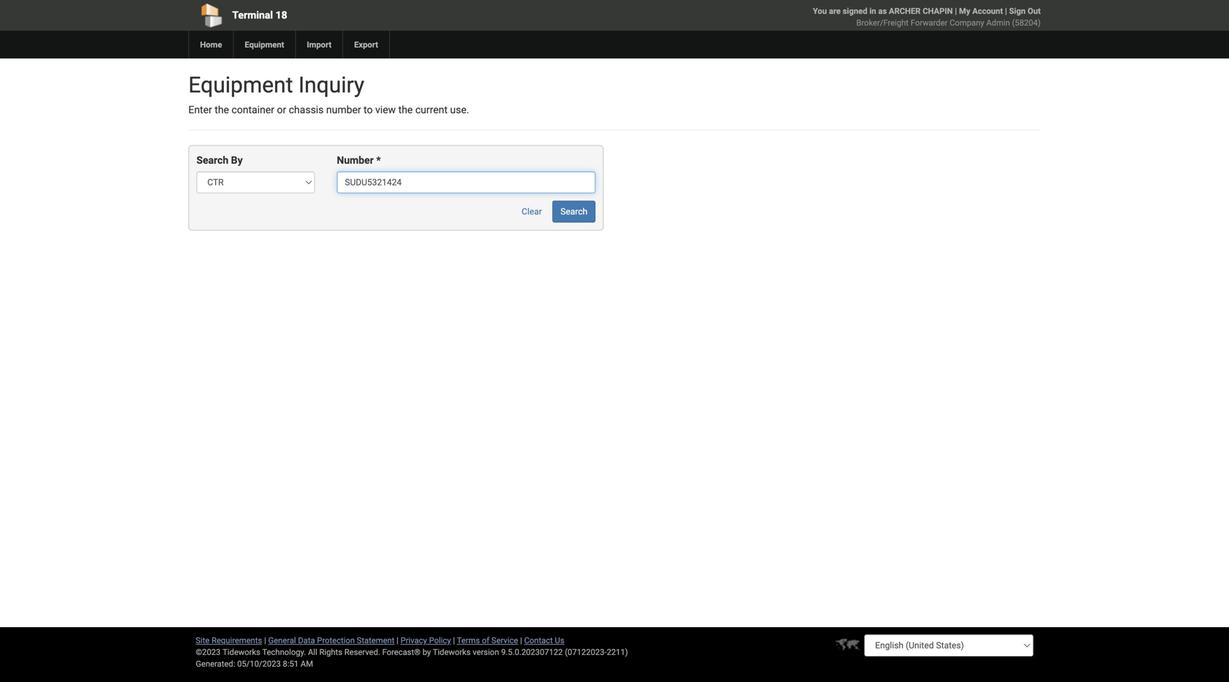 Task type: vqa. For each thing, say whether or not it's contained in the screenshot.
Line to the left
no



Task type: locate. For each thing, give the bounding box(es) containing it.
am
[[301, 660, 313, 669]]

1 horizontal spatial search
[[561, 207, 588, 217]]

number
[[326, 104, 361, 116]]

us
[[555, 636, 564, 646]]

2 the from the left
[[398, 104, 413, 116]]

sign
[[1009, 6, 1026, 16]]

version
[[473, 648, 499, 657]]

©2023 tideworks
[[196, 648, 260, 657]]

chassis
[[289, 104, 324, 116]]

equipment down terminal 18
[[245, 40, 284, 49]]

forecast®
[[382, 648, 421, 657]]

equipment for equipment inquiry enter the container or chassis number to view the current use.
[[188, 72, 293, 98]]

equipment up container
[[188, 72, 293, 98]]

equipment inside the equipment inquiry enter the container or chassis number to view the current use.
[[188, 72, 293, 98]]

0 horizontal spatial search
[[196, 154, 229, 166]]

0 vertical spatial equipment
[[245, 40, 284, 49]]

company
[[950, 18, 984, 27]]

inquiry
[[298, 72, 364, 98]]

search right the clear button
[[561, 207, 588, 217]]

1 vertical spatial equipment
[[188, 72, 293, 98]]

9.5.0.202307122
[[501, 648, 563, 657]]

terms of service link
[[457, 636, 518, 646]]

| up 9.5.0.202307122
[[520, 636, 522, 646]]

equipment
[[245, 40, 284, 49], [188, 72, 293, 98]]

technology.
[[262, 648, 306, 657]]

clear
[[522, 207, 542, 217]]

search
[[196, 154, 229, 166], [561, 207, 588, 217]]

05/10/2023
[[237, 660, 281, 669]]

by
[[423, 648, 431, 657]]

8:51
[[283, 660, 299, 669]]

terminal 18 link
[[188, 0, 531, 31]]

1 vertical spatial search
[[561, 207, 588, 217]]

|
[[955, 6, 957, 16], [1005, 6, 1007, 16], [264, 636, 266, 646], [397, 636, 399, 646], [453, 636, 455, 646], [520, 636, 522, 646]]

search inside button
[[561, 207, 588, 217]]

2211)
[[607, 648, 628, 657]]

general
[[268, 636, 296, 646]]

terminal 18
[[232, 9, 287, 21]]

search left by
[[196, 154, 229, 166]]

signed
[[843, 6, 868, 16]]

export link
[[343, 31, 389, 59]]

rights
[[319, 648, 342, 657]]

home link
[[188, 31, 233, 59]]

the right the view
[[398, 104, 413, 116]]

my account link
[[959, 6, 1003, 16]]

enter
[[188, 104, 212, 116]]

admin
[[986, 18, 1010, 27]]

current
[[415, 104, 448, 116]]

0 vertical spatial search
[[196, 154, 229, 166]]

(58204)
[[1012, 18, 1041, 27]]

| left my
[[955, 6, 957, 16]]

the
[[215, 104, 229, 116], [398, 104, 413, 116]]

search for search by
[[196, 154, 229, 166]]

search for search
[[561, 207, 588, 217]]

service
[[492, 636, 518, 646]]

*
[[376, 154, 381, 166]]

protection
[[317, 636, 355, 646]]

search button
[[553, 201, 596, 223]]

all
[[308, 648, 317, 657]]

0 horizontal spatial the
[[215, 104, 229, 116]]

site
[[196, 636, 210, 646]]

| up forecast®
[[397, 636, 399, 646]]

18
[[276, 9, 287, 21]]

the right enter
[[215, 104, 229, 116]]

search by
[[196, 154, 243, 166]]

(07122023-
[[565, 648, 607, 657]]

contact us link
[[524, 636, 564, 646]]

1 horizontal spatial the
[[398, 104, 413, 116]]

| up tideworks on the bottom left
[[453, 636, 455, 646]]

you
[[813, 6, 827, 16]]

or
[[277, 104, 286, 116]]



Task type: describe. For each thing, give the bounding box(es) containing it.
view
[[375, 104, 396, 116]]

Number * text field
[[337, 172, 596, 193]]

generated:
[[196, 660, 235, 669]]

privacy
[[401, 636, 427, 646]]

you are signed in as archer chapin | my account | sign out broker/freight forwarder company admin (58204)
[[813, 6, 1041, 27]]

requirements
[[212, 636, 262, 646]]

to
[[364, 104, 373, 116]]

home
[[200, 40, 222, 49]]

in
[[870, 6, 876, 16]]

general data protection statement link
[[268, 636, 395, 646]]

site requirements link
[[196, 636, 262, 646]]

account
[[973, 6, 1003, 16]]

sign out link
[[1009, 6, 1041, 16]]

container
[[232, 104, 274, 116]]

site requirements | general data protection statement | privacy policy | terms of service | contact us ©2023 tideworks technology. all rights reserved. forecast® by tideworks version 9.5.0.202307122 (07122023-2211) generated: 05/10/2023 8:51 am
[[196, 636, 628, 669]]

| left general
[[264, 636, 266, 646]]

terms
[[457, 636, 480, 646]]

tideworks
[[433, 648, 471, 657]]

chapin
[[923, 6, 953, 16]]

contact
[[524, 636, 553, 646]]

by
[[231, 154, 243, 166]]

import link
[[295, 31, 343, 59]]

data
[[298, 636, 315, 646]]

number *
[[337, 154, 381, 166]]

number
[[337, 154, 374, 166]]

broker/freight
[[856, 18, 909, 27]]

equipment inquiry enter the container or chassis number to view the current use.
[[188, 72, 469, 116]]

policy
[[429, 636, 451, 646]]

of
[[482, 636, 490, 646]]

equipment link
[[233, 31, 295, 59]]

reserved.
[[344, 648, 380, 657]]

forwarder
[[911, 18, 948, 27]]

statement
[[357, 636, 395, 646]]

as
[[878, 6, 887, 16]]

1 the from the left
[[215, 104, 229, 116]]

out
[[1028, 6, 1041, 16]]

equipment for equipment
[[245, 40, 284, 49]]

are
[[829, 6, 841, 16]]

my
[[959, 6, 970, 16]]

archer
[[889, 6, 921, 16]]

privacy policy link
[[401, 636, 451, 646]]

use.
[[450, 104, 469, 116]]

import
[[307, 40, 332, 49]]

export
[[354, 40, 378, 49]]

| left the sign on the top right of the page
[[1005, 6, 1007, 16]]

clear button
[[514, 201, 550, 223]]

terminal
[[232, 9, 273, 21]]



